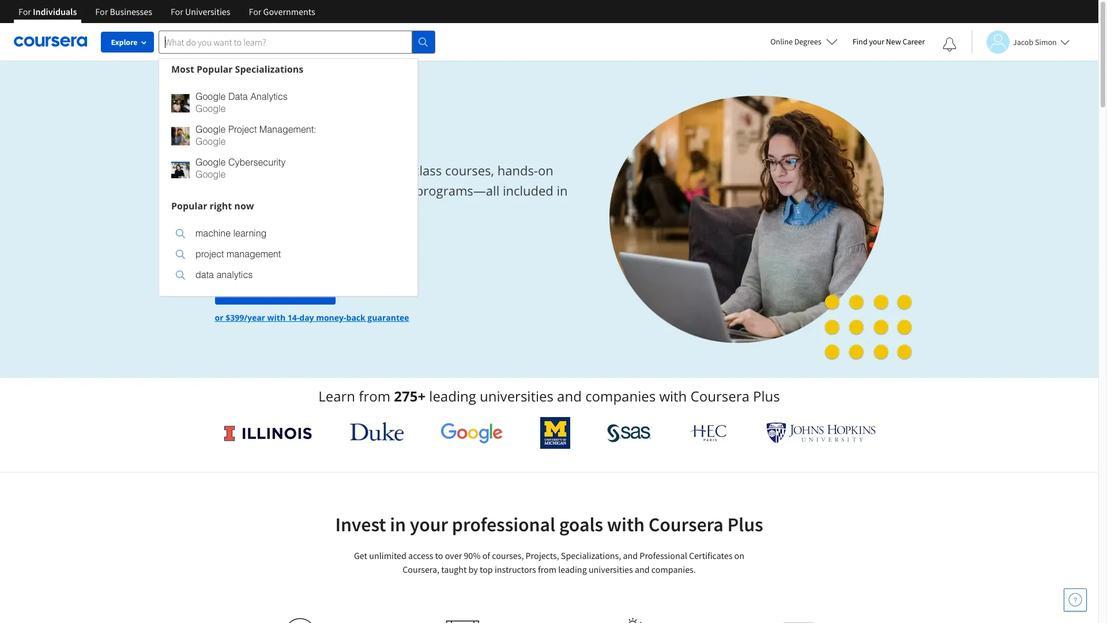 Task type: describe. For each thing, give the bounding box(es) containing it.
0 horizontal spatial leading
[[430, 387, 477, 406]]

free
[[280, 285, 297, 297]]

autocomplete results list box
[[159, 58, 418, 296]]

day inside button
[[263, 285, 278, 297]]

simon
[[1036, 37, 1058, 47]]

coursera plus image
[[215, 108, 391, 126]]

1 vertical spatial coursera
[[649, 512, 724, 537]]

machine learning
[[196, 228, 267, 239]]

6 google from the top
[[196, 169, 226, 180]]

help center image
[[1069, 593, 1083, 607]]

certificate
[[354, 182, 413, 199]]

jacob simon
[[1014, 37, 1058, 47]]

show notifications image
[[943, 38, 957, 51]]

university of illinois at urbana-champaign image
[[223, 424, 313, 442]]

career
[[903, 36, 926, 47]]

analytics
[[217, 270, 253, 280]]

most
[[171, 63, 194, 75]]

find your new career link
[[847, 35, 931, 49]]

1 google from the top
[[196, 91, 226, 102]]

back
[[347, 312, 366, 323]]

data analytics
[[196, 270, 253, 280]]

/month,
[[229, 259, 262, 270]]

3 google from the top
[[196, 124, 226, 135]]

professional
[[640, 550, 688, 561]]

new
[[887, 36, 902, 47]]

find your new career
[[853, 36, 926, 47]]

specializations
[[235, 63, 304, 75]]

0 vertical spatial plus
[[754, 387, 781, 406]]

hec paris image
[[689, 421, 729, 445]]

access inside unlimited access to 7,000+ world-class courses, hands-on projects, and job-ready certificate programs—all included in your subscription
[[276, 162, 314, 179]]

save money image
[[446, 620, 487, 623]]

jacob
[[1014, 37, 1034, 47]]

get unlimited access to over 90% of courses, projects, specializations, and professional certificates on coursera, taught by top instructors from leading universities and companies.
[[354, 550, 745, 575]]

project
[[196, 249, 224, 259]]

courses, inside unlimited access to 7,000+ world-class courses, hands-on projects, and job-ready certificate programs—all included in your subscription
[[445, 162, 495, 179]]

on inside get unlimited access to over 90% of courses, projects, specializations, and professional certificates on coursera, taught by top instructors from leading universities and companies.
[[735, 550, 745, 561]]

google image
[[441, 422, 503, 444]]

google data analytics google
[[196, 91, 288, 114]]

list box for popular right now
[[159, 216, 418, 296]]

coursera image
[[14, 32, 87, 51]]

or
[[215, 312, 224, 323]]

explore button
[[101, 32, 154, 53]]

instructors
[[495, 564, 537, 575]]

$59
[[215, 259, 229, 270]]

job-
[[295, 182, 318, 199]]

money-
[[316, 312, 347, 323]]

list box for most popular specializations
[[159, 79, 418, 195]]

unlimited access to 7,000+ world-class courses, hands-on projects, and job-ready certificate programs—all included in your subscription
[[215, 162, 568, 220]]

for for governments
[[249, 6, 262, 17]]

online degrees button
[[762, 29, 847, 54]]

companies.
[[652, 564, 696, 575]]

to inside get unlimited access to over 90% of courses, projects, specializations, and professional certificates on coursera, taught by top instructors from leading universities and companies.
[[435, 550, 443, 561]]

courses, inside get unlimited access to over 90% of courses, projects, specializations, and professional certificates on coursera, taught by top instructors from leading universities and companies.
[[492, 550, 524, 561]]

start
[[233, 285, 253, 297]]

professional
[[452, 512, 556, 537]]

top
[[480, 564, 493, 575]]

90%
[[464, 550, 481, 561]]

learn from 275+ leading universities and companies with coursera plus
[[319, 387, 781, 406]]

data
[[228, 91, 248, 102]]

invest in your professional goals with coursera plus
[[335, 512, 764, 537]]

management
[[227, 249, 281, 259]]

project
[[228, 124, 257, 135]]

google cybersecurity google
[[196, 157, 286, 180]]

ready
[[318, 182, 351, 199]]

online
[[771, 36, 793, 47]]

start 7-day free trial button
[[215, 277, 336, 305]]

7,000+
[[333, 162, 373, 179]]

universities
[[185, 6, 231, 17]]

banner navigation
[[9, 0, 325, 32]]

google project management: google
[[196, 124, 317, 147]]

/year
[[244, 312, 265, 323]]

businesses
[[110, 6, 152, 17]]

goals
[[560, 512, 604, 537]]

included
[[503, 182, 554, 199]]

0 horizontal spatial with
[[268, 312, 286, 323]]

0 vertical spatial coursera
[[691, 387, 750, 406]]

unlimited
[[369, 550, 407, 561]]

and down professional
[[635, 564, 650, 575]]

online degrees
[[771, 36, 822, 47]]

management:
[[260, 124, 317, 135]]

275+
[[394, 387, 426, 406]]

popular right now
[[171, 199, 254, 212]]

companies
[[586, 387, 656, 406]]

0 horizontal spatial universities
[[480, 387, 554, 406]]

learning
[[233, 228, 267, 239]]

and up university of michigan image
[[557, 387, 582, 406]]

learn anything image
[[284, 618, 316, 623]]

now
[[234, 199, 254, 212]]

for businesses
[[95, 6, 152, 17]]

specializations,
[[561, 550, 622, 561]]

for for businesses
[[95, 6, 108, 17]]

unlimited
[[215, 162, 273, 179]]

your inside unlimited access to 7,000+ world-class courses, hands-on projects, and job-ready certificate programs—all included in your subscription
[[215, 202, 242, 220]]

0 vertical spatial your
[[870, 36, 885, 47]]

and inside unlimited access to 7,000+ world-class courses, hands-on projects, and job-ready certificate programs—all included in your subscription
[[269, 182, 292, 199]]

machine
[[196, 228, 231, 239]]



Task type: locate. For each thing, give the bounding box(es) containing it.
google up google cybersecurity google
[[196, 136, 226, 147]]

1 vertical spatial popular
[[171, 199, 207, 212]]

project management
[[196, 249, 281, 259]]

cybersecurity
[[228, 157, 286, 168]]

access
[[276, 162, 314, 179], [409, 550, 434, 561]]

1 horizontal spatial with
[[607, 512, 645, 537]]

in
[[557, 182, 568, 199], [390, 512, 406, 537]]

universities down specializations, in the right bottom of the page
[[589, 564, 633, 575]]

projects,
[[215, 182, 266, 199]]

your
[[870, 36, 885, 47], [215, 202, 242, 220], [410, 512, 448, 537]]

on up included
[[538, 162, 554, 179]]

7-
[[255, 285, 263, 297]]

leading inside get unlimited access to over 90% of courses, projects, specializations, and professional certificates on coursera, taught by top instructors from leading universities and companies.
[[559, 564, 587, 575]]

1 vertical spatial plus
[[728, 512, 764, 537]]

from inside get unlimited access to over 90% of courses, projects, specializations, and professional certificates on coursera, taught by top instructors from leading universities and companies.
[[538, 564, 557, 575]]

programs—all
[[416, 182, 500, 199]]

for
[[18, 6, 31, 17], [95, 6, 108, 17], [171, 6, 183, 17], [249, 6, 262, 17]]

google up popular right now
[[196, 169, 226, 180]]

leading up google image
[[430, 387, 477, 406]]

learn
[[319, 387, 355, 406]]

over
[[445, 550, 462, 561]]

suggestion image image
[[171, 94, 190, 112], [171, 127, 190, 145], [171, 160, 190, 178], [176, 229, 185, 238], [176, 250, 185, 259], [176, 271, 185, 280]]

university of michigan image
[[541, 417, 571, 449]]

anytime
[[291, 259, 325, 270]]

1 vertical spatial on
[[735, 550, 745, 561]]

coursera up professional
[[649, 512, 724, 537]]

data
[[196, 270, 214, 280]]

for left businesses
[[95, 6, 108, 17]]

explore
[[111, 37, 138, 47]]

google down most popular specializations
[[196, 104, 226, 114]]

0 horizontal spatial from
[[359, 387, 391, 406]]

courses,
[[445, 162, 495, 179], [492, 550, 524, 561]]

with
[[268, 312, 286, 323], [660, 387, 687, 406], [607, 512, 645, 537]]

1 vertical spatial with
[[660, 387, 687, 406]]

coursera
[[691, 387, 750, 406], [649, 512, 724, 537]]

governments
[[263, 6, 315, 17]]

1 vertical spatial courses,
[[492, 550, 524, 561]]

0 vertical spatial day
[[263, 285, 278, 297]]

1 horizontal spatial in
[[557, 182, 568, 199]]

0 vertical spatial with
[[268, 312, 286, 323]]

list box containing machine learning
[[159, 216, 418, 296]]

guarantee
[[368, 312, 409, 323]]

0 vertical spatial universities
[[480, 387, 554, 406]]

2 vertical spatial your
[[410, 512, 448, 537]]

day left money-
[[300, 312, 314, 323]]

for for individuals
[[18, 6, 31, 17]]

with left 14-
[[268, 312, 286, 323]]

0 vertical spatial courses,
[[445, 162, 495, 179]]

popular
[[197, 63, 233, 75], [171, 199, 207, 212]]

get
[[354, 550, 368, 561]]

class
[[414, 162, 442, 179]]

certificates
[[690, 550, 733, 561]]

for universities
[[171, 6, 231, 17]]

leading
[[430, 387, 477, 406], [559, 564, 587, 575]]

on inside unlimited access to 7,000+ world-class courses, hands-on projects, and job-ready certificate programs—all included in your subscription
[[538, 162, 554, 179]]

access up job-
[[276, 162, 314, 179]]

1 vertical spatial leading
[[559, 564, 587, 575]]

invest
[[335, 512, 386, 537]]

projects,
[[526, 550, 560, 561]]

from left "275+"
[[359, 387, 391, 406]]

1 horizontal spatial leading
[[559, 564, 587, 575]]

1 horizontal spatial on
[[735, 550, 745, 561]]

day left free in the top of the page
[[263, 285, 278, 297]]

johns hopkins university image
[[767, 422, 876, 444]]

14-
[[288, 312, 300, 323]]

$59 /month, cancel anytime
[[215, 259, 325, 270]]

your right the find
[[870, 36, 885, 47]]

4 google from the top
[[196, 136, 226, 147]]

on right "certificates" at bottom right
[[735, 550, 745, 561]]

none search field containing most popular specializations
[[159, 30, 436, 296]]

1 vertical spatial in
[[390, 512, 406, 537]]

with right companies
[[660, 387, 687, 406]]

or $399 /year with 14-day money-back guarantee
[[215, 312, 409, 323]]

1 horizontal spatial day
[[300, 312, 314, 323]]

google left the project
[[196, 124, 226, 135]]

to up ready
[[318, 162, 330, 179]]

with right goals on the right bottom of the page
[[607, 512, 645, 537]]

for individuals
[[18, 6, 77, 17]]

your up machine learning
[[215, 202, 242, 220]]

courses, up programs—all
[[445, 162, 495, 179]]

1 for from the left
[[18, 6, 31, 17]]

universities up university of michigan image
[[480, 387, 554, 406]]

1 vertical spatial universities
[[589, 564, 633, 575]]

for left "individuals"
[[18, 6, 31, 17]]

2 vertical spatial with
[[607, 512, 645, 537]]

2 google from the top
[[196, 104, 226, 114]]

world-
[[376, 162, 414, 179]]

0 vertical spatial popular
[[197, 63, 233, 75]]

0 vertical spatial in
[[557, 182, 568, 199]]

1 vertical spatial to
[[435, 550, 443, 561]]

list box containing google data analytics
[[159, 79, 418, 195]]

1 vertical spatial access
[[409, 550, 434, 561]]

0 horizontal spatial in
[[390, 512, 406, 537]]

analytics
[[251, 91, 288, 102]]

hands-
[[498, 162, 538, 179]]

leading down specializations, in the right bottom of the page
[[559, 564, 587, 575]]

0 horizontal spatial your
[[215, 202, 242, 220]]

4 for from the left
[[249, 6, 262, 17]]

and left professional
[[623, 550, 638, 561]]

right
[[210, 199, 232, 212]]

most popular specializations
[[171, 63, 304, 75]]

in right included
[[557, 182, 568, 199]]

0 horizontal spatial to
[[318, 162, 330, 179]]

for governments
[[249, 6, 315, 17]]

for left 'governments'
[[249, 6, 262, 17]]

in inside unlimited access to 7,000+ world-class courses, hands-on projects, and job-ready certificate programs—all included in your subscription
[[557, 182, 568, 199]]

None search field
[[159, 30, 436, 296]]

for left universities
[[171, 6, 183, 17]]

day
[[263, 285, 278, 297], [300, 312, 314, 323]]

to
[[318, 162, 330, 179], [435, 550, 443, 561]]

3 for from the left
[[171, 6, 183, 17]]

for for universities
[[171, 6, 183, 17]]

jacob simon button
[[972, 30, 1070, 53]]

to inside unlimited access to 7,000+ world-class courses, hands-on projects, and job-ready certificate programs—all included in your subscription
[[318, 162, 330, 179]]

0 vertical spatial on
[[538, 162, 554, 179]]

2 list box from the top
[[159, 216, 418, 296]]

0 vertical spatial from
[[359, 387, 391, 406]]

google
[[196, 91, 226, 102], [196, 104, 226, 114], [196, 124, 226, 135], [196, 136, 226, 147], [196, 157, 226, 168], [196, 169, 226, 180]]

coursera up hec paris image
[[691, 387, 750, 406]]

0 vertical spatial leading
[[430, 387, 477, 406]]

trial
[[299, 285, 317, 297]]

of
[[483, 550, 491, 561]]

What do you want to learn? text field
[[159, 30, 413, 53]]

1 vertical spatial day
[[300, 312, 314, 323]]

0 vertical spatial access
[[276, 162, 314, 179]]

individuals
[[33, 6, 77, 17]]

google left data
[[196, 91, 226, 102]]

from down "projects,"
[[538, 564, 557, 575]]

sas image
[[608, 424, 652, 442]]

cancel
[[264, 259, 289, 270]]

0 horizontal spatial on
[[538, 162, 554, 179]]

flexible learning image
[[613, 618, 653, 623]]

0 vertical spatial list box
[[159, 79, 418, 195]]

in up unlimited
[[390, 512, 406, 537]]

1 vertical spatial your
[[215, 202, 242, 220]]

1 horizontal spatial universities
[[589, 564, 633, 575]]

popular left right
[[171, 199, 207, 212]]

courses, up instructors
[[492, 550, 524, 561]]

universities inside get unlimited access to over 90% of courses, projects, specializations, and professional certificates on coursera, taught by top instructors from leading universities and companies.
[[589, 564, 633, 575]]

0 vertical spatial to
[[318, 162, 330, 179]]

2 for from the left
[[95, 6, 108, 17]]

1 horizontal spatial your
[[410, 512, 448, 537]]

to left the over
[[435, 550, 443, 561]]

2 horizontal spatial with
[[660, 387, 687, 406]]

1 vertical spatial list box
[[159, 216, 418, 296]]

and up subscription
[[269, 182, 292, 199]]

find
[[853, 36, 868, 47]]

0 horizontal spatial day
[[263, 285, 278, 297]]

0 horizontal spatial access
[[276, 162, 314, 179]]

2 horizontal spatial your
[[870, 36, 885, 47]]

1 list box from the top
[[159, 79, 418, 195]]

by
[[469, 564, 478, 575]]

1 horizontal spatial from
[[538, 564, 557, 575]]

access up coursera,
[[409, 550, 434, 561]]

subscription
[[245, 202, 318, 220]]

popular right most
[[197, 63, 233, 75]]

taught
[[442, 564, 467, 575]]

plus
[[754, 387, 781, 406], [728, 512, 764, 537]]

universities
[[480, 387, 554, 406], [589, 564, 633, 575]]

5 google from the top
[[196, 157, 226, 168]]

start 7-day free trial
[[233, 285, 317, 297]]

1 horizontal spatial access
[[409, 550, 434, 561]]

access inside get unlimited access to over 90% of courses, projects, specializations, and professional certificates on coursera, taught by top instructors from leading universities and companies.
[[409, 550, 434, 561]]

list box
[[159, 79, 418, 195], [159, 216, 418, 296]]

duke university image
[[350, 422, 404, 441]]

1 vertical spatial from
[[538, 564, 557, 575]]

your up the over
[[410, 512, 448, 537]]

$399
[[226, 312, 244, 323]]

1 horizontal spatial to
[[435, 550, 443, 561]]

from
[[359, 387, 391, 406], [538, 564, 557, 575]]

degrees
[[795, 36, 822, 47]]

google up projects,
[[196, 157, 226, 168]]



Task type: vqa. For each thing, say whether or not it's contained in the screenshot.
region at the right
no



